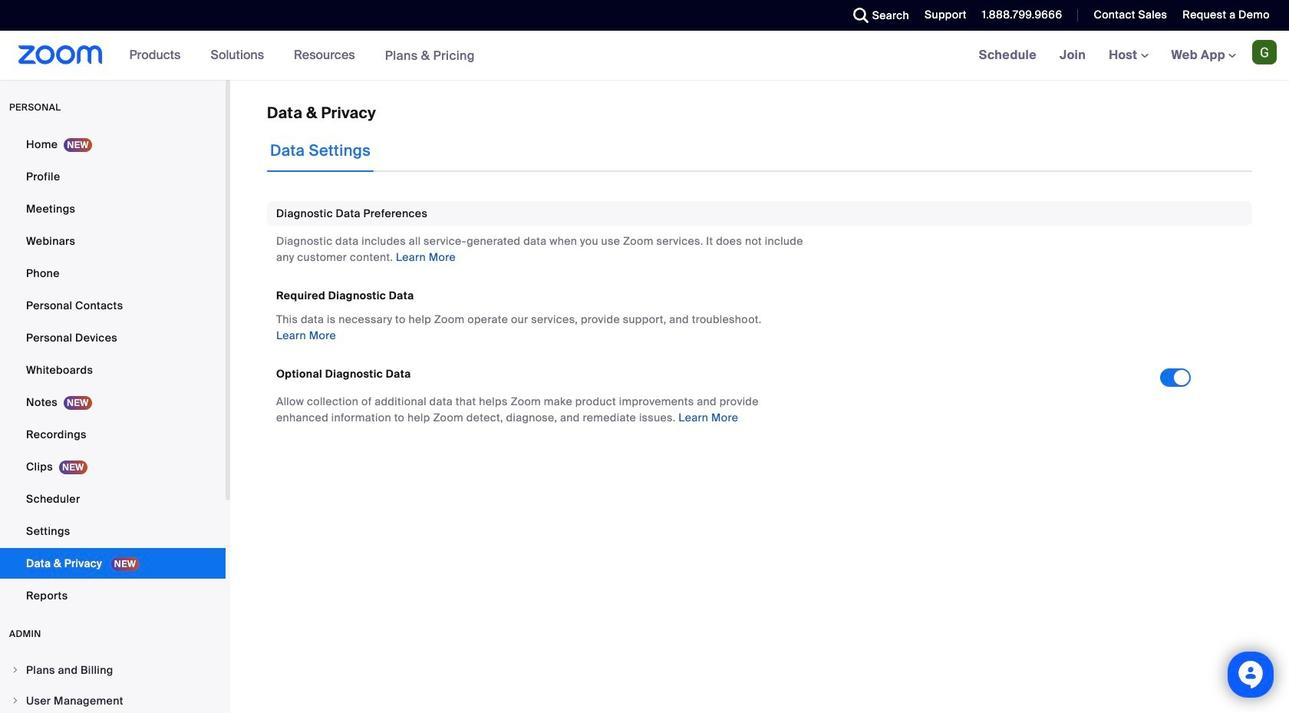 Task type: vqa. For each thing, say whether or not it's contained in the screenshot.
Zoom Logo
yes



Task type: describe. For each thing, give the bounding box(es) containing it.
right image for 1st menu item
[[11, 666, 20, 675]]

zoom logo image
[[18, 45, 103, 64]]

product information navigation
[[118, 31, 487, 81]]



Task type: locate. For each thing, give the bounding box(es) containing it.
menu item
[[0, 656, 226, 685], [0, 686, 226, 713]]

1 vertical spatial menu item
[[0, 686, 226, 713]]

banner
[[0, 31, 1290, 81]]

0 vertical spatial menu item
[[0, 656, 226, 685]]

1 right image from the top
[[11, 666, 20, 675]]

1 vertical spatial right image
[[11, 696, 20, 706]]

meetings navigation
[[968, 31, 1290, 81]]

right image for first menu item from the bottom
[[11, 696, 20, 706]]

2 right image from the top
[[11, 696, 20, 706]]

personal menu menu
[[0, 129, 226, 613]]

0 vertical spatial right image
[[11, 666, 20, 675]]

1 menu item from the top
[[0, 656, 226, 685]]

right image
[[11, 666, 20, 675], [11, 696, 20, 706]]

2 menu item from the top
[[0, 686, 226, 713]]

tab
[[267, 129, 374, 172]]

profile picture image
[[1253, 40, 1278, 64]]

admin menu menu
[[0, 656, 226, 713]]



